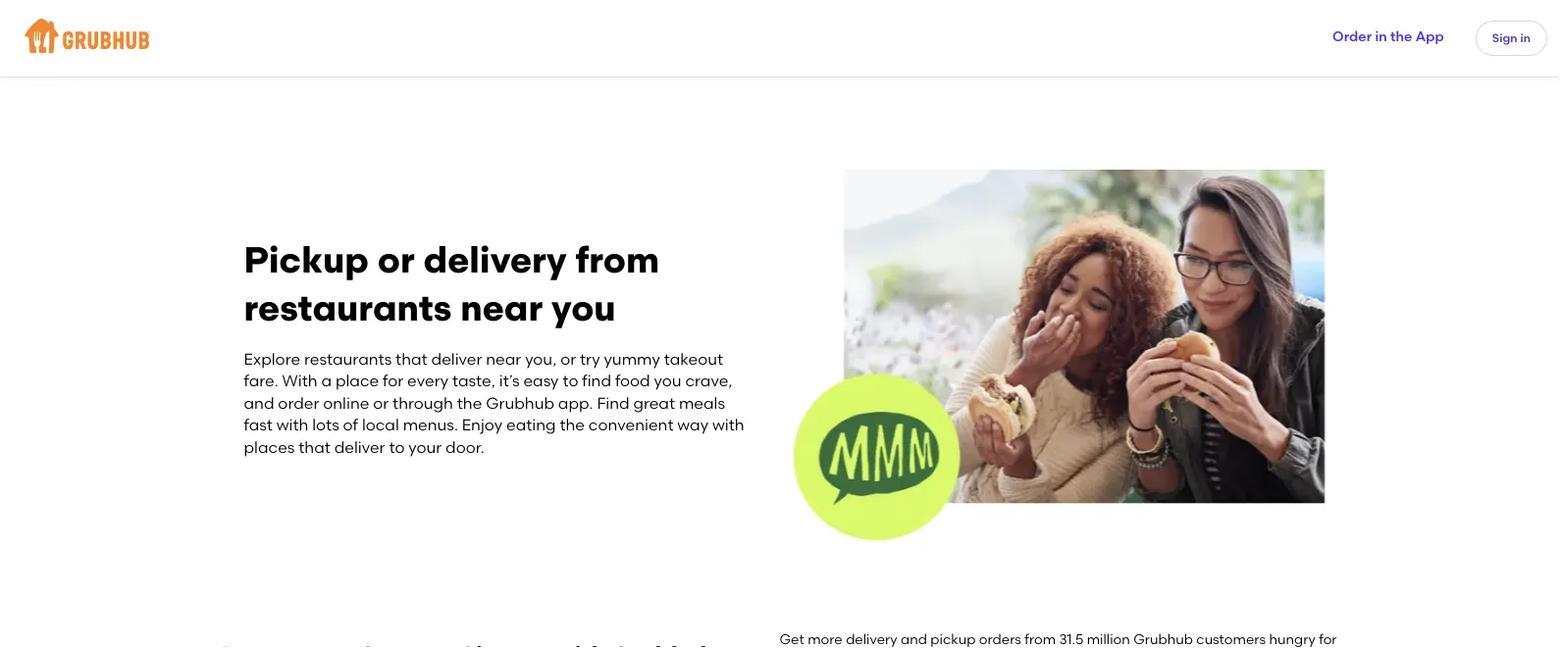 Task type: locate. For each thing, give the bounding box(es) containing it.
in for order
[[1375, 28, 1387, 45]]

explore restaurants that deliver near you, or try yummy takeout fare. with a place for every taste, it's easy to find food you crave, and order online or through the grubhub app. find great meals fast with lots of local menus. enjoy eating the convenient way with places that deliver to your door.
[[244, 349, 744, 457]]

grubhub down it's at the bottom of the page
[[486, 394, 554, 413]]

1 vertical spatial near
[[486, 349, 521, 369]]

for
[[383, 372, 404, 391], [1319, 631, 1337, 648]]

and inside get more delivery and pickup orders from 31.5 million grubhub customers hungry for
[[901, 631, 927, 648]]

app
[[1416, 28, 1444, 45]]

app.
[[558, 394, 593, 413]]

delivery inside get more delivery and pickup orders from 31.5 million grubhub customers hungry for
[[846, 631, 898, 648]]

2 vertical spatial delivery
[[846, 631, 898, 648]]

order in the app link
[[1333, 27, 1444, 46]]

with down meals
[[712, 416, 744, 435]]

0 vertical spatial to
[[563, 372, 578, 391]]

0 horizontal spatial in
[[1375, 28, 1387, 45]]

1 horizontal spatial with
[[712, 416, 744, 435]]

pickup or delivery from restaurants near you
[[244, 238, 660, 330]]

in
[[1375, 28, 1387, 45], [1520, 31, 1531, 45]]

1 horizontal spatial from
[[1025, 631, 1056, 648]]

1 horizontal spatial that
[[396, 349, 428, 369]]

the
[[1391, 28, 1412, 45], [457, 394, 482, 413], [560, 416, 585, 435]]

sign
[[1492, 31, 1518, 45]]

0 vertical spatial the
[[1391, 28, 1412, 45]]

pickup
[[931, 631, 976, 648]]

0 vertical spatial from
[[576, 238, 660, 282]]

restaurants
[[244, 286, 452, 330], [304, 349, 392, 369]]

that down lots
[[299, 438, 331, 457]]

0 horizontal spatial delivery
[[423, 238, 567, 282]]

1 horizontal spatial you
[[654, 372, 681, 391]]

grubhub
[[486, 394, 554, 413], [1134, 631, 1193, 648]]

1 vertical spatial that
[[299, 438, 331, 457]]

0 vertical spatial grubhub
[[486, 394, 554, 413]]

in inside "link"
[[1375, 28, 1387, 45]]

near up it's at the bottom of the page
[[486, 349, 521, 369]]

to
[[563, 372, 578, 391], [389, 438, 405, 457]]

with
[[276, 416, 308, 435], [712, 416, 744, 435]]

a
[[321, 372, 332, 391]]

restaurants down pickup
[[244, 286, 452, 330]]

grubhub inside get more delivery and pickup orders from 31.5 million grubhub customers hungry for
[[1134, 631, 1193, 648]]

from
[[576, 238, 660, 282], [1025, 631, 1056, 648]]

0 horizontal spatial with
[[276, 416, 308, 435]]

1 vertical spatial delivery
[[423, 238, 567, 282]]

2 vertical spatial or
[[373, 394, 389, 413]]

to up app.
[[563, 372, 578, 391]]

deliver up taste,
[[431, 349, 482, 369]]

order in the app
[[1333, 28, 1444, 45]]

you up try
[[552, 286, 616, 330]]

that
[[396, 349, 428, 369], [299, 438, 331, 457]]

0 vertical spatial deliver
[[431, 349, 482, 369]]

convenient
[[589, 416, 674, 435]]

that up every at the left bottom
[[396, 349, 428, 369]]

exclusive
[[1079, 45, 1148, 64]]

easy
[[523, 372, 559, 391]]

delivery inside pickup or delivery from restaurants near you
[[423, 238, 567, 282]]

0 vertical spatial you
[[552, 286, 616, 330]]

0 horizontal spatial deliver
[[334, 438, 385, 457]]

grubhub right million
[[1134, 631, 1193, 648]]

1 vertical spatial for
[[1319, 631, 1337, 648]]

restaurants up place
[[304, 349, 392, 369]]

and left pickup
[[901, 631, 927, 648]]

1 horizontal spatial grubhub
[[1134, 631, 1193, 648]]

0 vertical spatial delivery
[[1270, 22, 1330, 41]]

for right 'hungry'
[[1319, 631, 1337, 648]]

lots
[[312, 416, 339, 435]]

unlimited
[[1173, 22, 1245, 41]]

1 horizontal spatial the
[[560, 416, 585, 435]]

takeout
[[664, 349, 723, 369]]

fare.
[[244, 372, 278, 391]]

from inside get more delivery and pickup orders from 31.5 million grubhub customers hungry for
[[1025, 631, 1056, 648]]

in inside button
[[1520, 31, 1531, 45]]

and
[[1110, 22, 1140, 41], [1203, 45, 1233, 64], [244, 394, 274, 413], [901, 631, 927, 648]]

try
[[580, 349, 600, 369]]

1 horizontal spatial for
[[1319, 631, 1337, 648]]

for left every at the left bottom
[[383, 372, 404, 391]]

near inside explore restaurants that deliver near you, or try yummy takeout fare. with a place for every taste, it's easy to find food you crave, and order online or through the grubhub app. find great meals fast with lots of local menus. enjoy eating the convenient way with places that deliver to your door.
[[486, 349, 521, 369]]

near
[[460, 286, 543, 330], [486, 349, 521, 369]]

deliver
[[431, 349, 482, 369], [334, 438, 385, 457]]

1 vertical spatial deliver
[[334, 438, 385, 457]]

with down order on the left of the page
[[276, 416, 308, 435]]

the left "app"
[[1391, 28, 1412, 45]]

and down unlimited
[[1203, 45, 1233, 64]]

explore
[[244, 349, 300, 369]]

more.
[[1237, 45, 1281, 64]]

or inside pickup or delivery from restaurants near you
[[378, 238, 415, 282]]

1 vertical spatial from
[[1025, 631, 1056, 648]]

0 horizontal spatial the
[[457, 394, 482, 413]]

0 vertical spatial for
[[383, 372, 404, 391]]

the down app.
[[560, 416, 585, 435]]

0 horizontal spatial you
[[552, 286, 616, 330]]

0 horizontal spatial from
[[576, 238, 660, 282]]

or left try
[[560, 349, 576, 369]]

the down taste,
[[457, 394, 482, 413]]

in right sign
[[1520, 31, 1531, 45]]

hungry
[[1269, 631, 1316, 648]]

0 horizontal spatial for
[[383, 372, 404, 391]]

meals
[[679, 394, 725, 413]]

$0
[[1249, 22, 1267, 41]]

to down local on the bottom left of page
[[389, 438, 405, 457]]

find
[[597, 394, 630, 413]]

1 vertical spatial to
[[389, 438, 405, 457]]

1 vertical spatial restaurants
[[304, 349, 392, 369]]

for inside get more delivery and pickup orders from 31.5 million grubhub customers hungry for
[[1319, 631, 1337, 648]]

1 vertical spatial you
[[654, 372, 681, 391]]

0 horizontal spatial grubhub
[[486, 394, 554, 413]]

and inside explore restaurants that deliver near you, or try yummy takeout fare. with a place for every taste, it's easy to find food you crave, and order online or through the grubhub app. find great meals fast with lots of local menus. enjoy eating the convenient way with places that deliver to your door.
[[244, 394, 274, 413]]

or up local on the bottom left of page
[[373, 394, 389, 413]]

crave,
[[685, 372, 732, 391]]

near up the you,
[[460, 286, 543, 330]]

food
[[615, 372, 650, 391]]

delivery
[[1270, 22, 1330, 41], [423, 238, 567, 282], [846, 631, 898, 648]]

1 vertical spatial grubhub
[[1134, 631, 1193, 648]]

deliver down of
[[334, 438, 385, 457]]

0 vertical spatial or
[[378, 238, 415, 282]]

2 horizontal spatial the
[[1391, 28, 1412, 45]]

you
[[552, 286, 616, 330], [654, 372, 681, 391]]

2 with from the left
[[712, 416, 744, 435]]

delivery for get more delivery and pickup orders from 31.5 million grubhub customers hungry for
[[846, 631, 898, 648]]

0 vertical spatial restaurants
[[244, 286, 452, 330]]

eating
[[506, 416, 556, 435]]

1 horizontal spatial in
[[1520, 31, 1531, 45]]

and up fast
[[244, 394, 274, 413]]

2 horizontal spatial delivery
[[1270, 22, 1330, 41]]

you up great
[[654, 372, 681, 391]]

0 horizontal spatial to
[[389, 438, 405, 457]]

in right the order
[[1375, 28, 1387, 45]]

menus.
[[403, 416, 458, 435]]

0 vertical spatial near
[[460, 286, 543, 330]]

or right pickup
[[378, 238, 415, 282]]

your
[[408, 438, 442, 457]]

or
[[378, 238, 415, 282], [560, 349, 576, 369], [373, 394, 389, 413]]

1 horizontal spatial delivery
[[846, 631, 898, 648]]



Task type: vqa. For each thing, say whether or not it's contained in the screenshot.
- at the top left of the page
no



Task type: describe. For each thing, give the bounding box(es) containing it.
fees,
[[1040, 45, 1075, 64]]

from inside pickup or delivery from restaurants near you
[[576, 238, 660, 282]]

more
[[808, 631, 843, 648]]

local
[[362, 416, 399, 435]]

with
[[282, 372, 318, 391]]

restaurants inside explore restaurants that deliver near you, or try yummy takeout fare. with a place for every taste, it's easy to find food you crave, and order online or through the grubhub app. find great meals fast with lots of local menus. enjoy eating the convenient way with places that deliver to your door.
[[304, 349, 392, 369]]

sign in
[[1492, 31, 1531, 45]]

customers
[[1196, 631, 1266, 648]]

grubhub+
[[1028, 22, 1106, 41]]

join
[[991, 22, 1024, 41]]

restaurants inside pickup or delivery from restaurants near you
[[244, 286, 452, 330]]

million
[[1087, 631, 1130, 648]]

great
[[633, 394, 675, 413]]

place
[[336, 372, 379, 391]]

taste,
[[452, 372, 495, 391]]

1 with from the left
[[276, 416, 308, 435]]

of
[[343, 416, 358, 435]]

places
[[244, 438, 295, 457]]

you inside explore restaurants that deliver near you, or try yummy takeout fare. with a place for every taste, it's easy to find food you crave, and order online or through the grubhub app. find great meals fast with lots of local menus. enjoy eating the convenient way with places that deliver to your door.
[[654, 372, 681, 391]]

order
[[1333, 28, 1372, 45]]

orders
[[979, 631, 1021, 648]]

online
[[323, 394, 369, 413]]

find
[[582, 372, 611, 391]]

order
[[278, 394, 319, 413]]

get more delivery and pickup orders from 31.5 million grubhub customers hungry for
[[780, 631, 1337, 649]]

offers,
[[1152, 45, 1199, 64]]

way
[[677, 416, 709, 435]]

2 vertical spatial the
[[560, 416, 585, 435]]

grubhub inside explore restaurants that deliver near you, or try yummy takeout fare. with a place for every taste, it's easy to find food you crave, and order online or through the grubhub app. find great meals fast with lots of local menus. enjoy eating the convenient way with places that deliver to your door.
[[486, 394, 554, 413]]

enjoy
[[462, 416, 503, 435]]

main navigation navigation
[[0, 0, 1559, 77]]

0 horizontal spatial that
[[299, 438, 331, 457]]

fast
[[244, 416, 273, 435]]

door.
[[446, 438, 485, 457]]

in for sign
[[1520, 31, 1531, 45]]

1 vertical spatial or
[[560, 349, 576, 369]]

join grubhub+ and get unlimited $0 delivery fees, exclusive offers, and more.
[[991, 22, 1330, 64]]

you inside pickup or delivery from restaurants near you
[[552, 286, 616, 330]]

and up exclusive
[[1110, 22, 1140, 41]]

sign in button
[[1476, 21, 1547, 56]]

1 horizontal spatial to
[[563, 372, 578, 391]]

you,
[[525, 349, 557, 369]]

for inside explore restaurants that deliver near you, or try yummy takeout fare. with a place for every taste, it's easy to find food you crave, and order online or through the grubhub app. find great meals fast with lots of local menus. enjoy eating the convenient way with places that deliver to your door.
[[383, 372, 404, 391]]

1 vertical spatial the
[[457, 394, 482, 413]]

through
[[393, 394, 453, 413]]

every
[[407, 372, 449, 391]]

near inside pickup or delivery from restaurants near you
[[460, 286, 543, 330]]

get
[[1144, 22, 1170, 41]]

it's
[[499, 372, 520, 391]]

1 horizontal spatial deliver
[[431, 349, 482, 369]]

delivery inside join grubhub+ and get unlimited $0 delivery fees, exclusive offers, and more.
[[1270, 22, 1330, 41]]

the inside "link"
[[1391, 28, 1412, 45]]

get
[[780, 631, 804, 648]]

delivery for pickup or delivery from restaurants near you
[[423, 238, 567, 282]]

yummy
[[604, 349, 660, 369]]

pickup
[[244, 238, 369, 282]]

0 vertical spatial that
[[396, 349, 428, 369]]

31.5
[[1059, 631, 1084, 648]]



